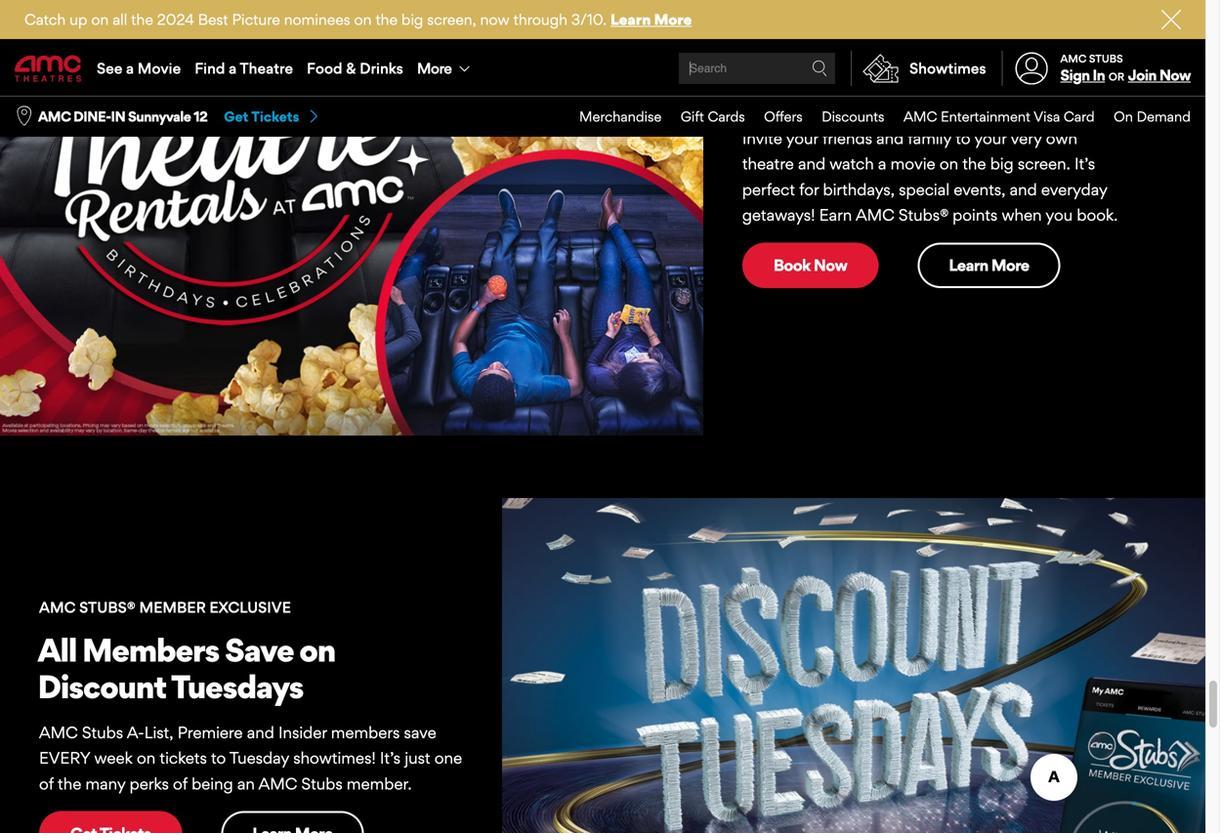 Task type: locate. For each thing, give the bounding box(es) containing it.
list,
[[144, 723, 173, 742]]

the up events,
[[963, 154, 986, 174]]

learn more link right 3/10.
[[611, 10, 692, 28]]

cards
[[708, 108, 745, 125]]

and up tuesday
[[247, 723, 274, 742]]

entertainment
[[941, 108, 1031, 125]]

sign
[[1061, 66, 1090, 84]]

a for movie
[[126, 59, 134, 77]]

of down tickets
[[173, 774, 188, 794]]

in
[[1093, 66, 1105, 84]]

private
[[837, 36, 939, 75]]

1 horizontal spatial big
[[991, 154, 1014, 174]]

rental
[[741, 73, 833, 112]]

and inside amc stubs a-list, premiere and insider members save every week on tickets to tuesday showtimes! it's just one of the many perks of being an amc stubs member.
[[247, 723, 274, 742]]

of
[[39, 774, 54, 794], [173, 774, 188, 794]]

0 vertical spatial it's
[[1075, 154, 1096, 174]]

amc stubs® member exclusive
[[39, 598, 291, 616]]

your down entertainment
[[975, 128, 1007, 148]]

friends
[[823, 128, 873, 148]]

exclusive
[[209, 598, 291, 616]]

2 your from the left
[[975, 128, 1007, 148]]

2 horizontal spatial stubs
[[1089, 52, 1123, 65]]

movie
[[891, 154, 936, 174]]

learn right 3/10.
[[611, 10, 651, 28]]

events,
[[954, 180, 1006, 199]]

stubs up in
[[1089, 52, 1123, 65]]

all
[[113, 10, 127, 28]]

a right see
[[126, 59, 134, 77]]

on right the save
[[299, 631, 335, 670]]

1 horizontal spatial of
[[173, 774, 188, 794]]

it's
[[1075, 154, 1096, 174], [380, 749, 401, 768]]

more right 3/10.
[[654, 10, 692, 28]]

the
[[131, 10, 153, 28], [376, 10, 398, 28], [963, 154, 986, 174], [58, 774, 81, 794]]

the down every
[[58, 774, 81, 794]]

0 horizontal spatial learn
[[611, 10, 651, 28]]

0 horizontal spatial more
[[417, 59, 452, 77]]

many
[[85, 774, 126, 794]]

stubs inside amc stubs sign in or join now
[[1089, 52, 1123, 65]]

sign in button
[[1061, 66, 1105, 84]]

screen.
[[1018, 154, 1071, 174]]

it's inside amc stubs a-list, premiere and insider members save every week on tickets to tuesday showtimes! it's just one of the many perks of being an amc stubs member.
[[380, 749, 401, 768]]

amc inside button
[[38, 108, 71, 125]]

invite
[[742, 128, 783, 148]]

demand
[[1137, 108, 1191, 125]]

a right find
[[229, 59, 237, 77]]

showtimes!
[[293, 749, 376, 768]]

theatre inside host a private theatre rental at amc
[[944, 36, 1055, 75]]

discount tuesdays image
[[502, 498, 1206, 834]]

tuesdays
[[171, 667, 303, 706]]

sign in or join amc stubs element
[[1002, 41, 1191, 96]]

amc entertainment visa card
[[904, 108, 1095, 125]]

watch
[[830, 154, 874, 174]]

amc inside host a private theatre rental at amc
[[873, 73, 948, 112]]

0 horizontal spatial of
[[39, 774, 54, 794]]

0 vertical spatial to
[[956, 128, 971, 148]]

search the AMC website text field
[[687, 61, 812, 76]]

0 horizontal spatial to
[[211, 749, 226, 768]]

card
[[1064, 108, 1095, 125]]

0 vertical spatial big
[[402, 10, 423, 28]]

everyday
[[1042, 180, 1108, 199]]

now
[[1160, 66, 1191, 84], [814, 255, 848, 275]]

user profile image
[[1004, 52, 1059, 85]]

on inside invite your friends and family to your very own theatre and watch a movie on the big screen. it's perfect for birthdays, special events, and everyday getaways! earn amc stubs® points when you book.
[[940, 154, 959, 174]]

very
[[1011, 128, 1042, 148]]

birthdays,
[[823, 180, 895, 199]]

1 horizontal spatial learn
[[949, 255, 989, 275]]

food & drinks
[[307, 59, 403, 77]]

big up events,
[[991, 154, 1014, 174]]

1 vertical spatial big
[[991, 154, 1014, 174]]

now
[[480, 10, 510, 28]]

1 vertical spatial to
[[211, 749, 226, 768]]

special
[[899, 180, 950, 199]]

2 horizontal spatial more
[[992, 255, 1030, 275]]

on left all
[[91, 10, 109, 28]]

theatre
[[944, 36, 1055, 75], [240, 59, 293, 77]]

learn down the points
[[949, 255, 989, 275]]

0 vertical spatial menu
[[0, 41, 1206, 96]]

a right watch
[[878, 154, 887, 174]]

0 horizontal spatial it's
[[380, 749, 401, 768]]

book now
[[774, 255, 848, 275]]

stubs down showtimes!
[[301, 774, 343, 794]]

and up when
[[1010, 180, 1037, 199]]

see a movie
[[97, 59, 181, 77]]

1 vertical spatial stubs
[[82, 723, 123, 742]]

to down entertainment
[[956, 128, 971, 148]]

submit search icon image
[[812, 61, 828, 76]]

your down offers
[[786, 128, 819, 148]]

all members save on discount tuesdays
[[38, 631, 335, 706]]

to up being
[[211, 749, 226, 768]]

more down when
[[992, 255, 1030, 275]]

1 horizontal spatial now
[[1160, 66, 1191, 84]]

1 of from the left
[[39, 774, 54, 794]]

find
[[195, 59, 225, 77]]

ptr generic 2022 image
[[0, 0, 703, 436]]

being
[[192, 774, 233, 794]]

1 horizontal spatial theatre
[[944, 36, 1055, 75]]

2024
[[157, 10, 194, 28]]

more down "screen,"
[[417, 59, 452, 77]]

dine-
[[73, 108, 111, 125]]

0 horizontal spatial learn more link
[[611, 10, 692, 28]]

0 horizontal spatial stubs
[[82, 723, 123, 742]]

on down family
[[940, 154, 959, 174]]

screen,
[[427, 10, 477, 28]]

amc logo image
[[15, 55, 83, 82], [15, 55, 83, 82]]

food
[[307, 59, 343, 77]]

catch up on all the 2024 best picture nominees on the big screen, now through 3/10. learn more
[[24, 10, 692, 28]]

a inside host a private theatre rental at amc
[[815, 36, 831, 75]]

on
[[91, 10, 109, 28], [354, 10, 372, 28], [940, 154, 959, 174], [299, 631, 335, 670], [137, 749, 156, 768]]

1 vertical spatial more
[[417, 59, 452, 77]]

menu
[[0, 41, 1206, 96], [560, 97, 1191, 137]]

0 horizontal spatial theatre
[[240, 59, 293, 77]]

or
[[1109, 70, 1125, 83]]

0 vertical spatial stubs
[[1089, 52, 1123, 65]]

1 horizontal spatial more
[[654, 10, 692, 28]]

theatre up get tickets
[[240, 59, 293, 77]]

it's left just
[[380, 749, 401, 768]]

stubs for a-
[[82, 723, 123, 742]]

gift
[[681, 108, 704, 125]]

amc stubs a-list, premiere and insider members save every week on tickets to tuesday showtimes! it's just one of the many perks of being an amc stubs member.
[[39, 723, 462, 794]]

book
[[774, 255, 811, 275]]

premiere
[[178, 723, 243, 742]]

&
[[346, 59, 356, 77]]

now right join
[[1160, 66, 1191, 84]]

to inside invite your friends and family to your very own theatre and watch a movie on the big screen. it's perfect for birthdays, special events, and everyday getaways! earn amc stubs® points when you book.
[[956, 128, 971, 148]]

0 horizontal spatial now
[[814, 255, 848, 275]]

offers
[[764, 108, 803, 125]]

2 vertical spatial more
[[992, 255, 1030, 275]]

big left "screen,"
[[402, 10, 423, 28]]

it's up the everyday
[[1075, 154, 1096, 174]]

showtimes
[[910, 59, 987, 77]]

1 vertical spatial it's
[[380, 749, 401, 768]]

theatre up amc entertainment visa card
[[944, 36, 1055, 75]]

discounts link
[[803, 97, 885, 137]]

book.
[[1077, 205, 1118, 225]]

a
[[815, 36, 831, 75], [126, 59, 134, 77], [229, 59, 237, 77], [878, 154, 887, 174]]

the up drinks
[[376, 10, 398, 28]]

member
[[139, 598, 206, 616]]

learn
[[611, 10, 651, 28], [949, 255, 989, 275]]

all
[[38, 631, 76, 670]]

tuesday
[[230, 749, 289, 768]]

see a movie link
[[90, 41, 188, 96]]

movie
[[138, 59, 181, 77]]

close this dialog image
[[1172, 774, 1191, 793]]

1 horizontal spatial learn more link
[[918, 243, 1061, 288]]

1 vertical spatial learn more link
[[918, 243, 1061, 288]]

1 horizontal spatial stubs
[[301, 774, 343, 794]]

learn more link down the points
[[918, 243, 1061, 288]]

best
[[198, 10, 228, 28]]

0 horizontal spatial big
[[402, 10, 423, 28]]

visa
[[1034, 108, 1060, 125]]

on up perks
[[137, 749, 156, 768]]

stubs up week at left
[[82, 723, 123, 742]]

of down every
[[39, 774, 54, 794]]

stubs
[[1089, 52, 1123, 65], [82, 723, 123, 742], [301, 774, 343, 794]]

stubs®
[[899, 205, 949, 225]]

0 horizontal spatial your
[[786, 128, 819, 148]]

a for theatre
[[229, 59, 237, 77]]

1 horizontal spatial to
[[956, 128, 971, 148]]

1 vertical spatial menu
[[560, 97, 1191, 137]]

now right book
[[814, 255, 848, 275]]

1 horizontal spatial it's
[[1075, 154, 1096, 174]]

a left at
[[815, 36, 831, 75]]

get tickets
[[224, 108, 299, 125]]

1 vertical spatial now
[[814, 255, 848, 275]]

0 vertical spatial now
[[1160, 66, 1191, 84]]

more
[[654, 10, 692, 28], [417, 59, 452, 77], [992, 255, 1030, 275]]

1 horizontal spatial your
[[975, 128, 1007, 148]]



Task type: vqa. For each thing, say whether or not it's contained in the screenshot.
THE WHOLE
no



Task type: describe. For each thing, give the bounding box(es) containing it.
and up movie
[[877, 128, 904, 148]]

0 vertical spatial learn more link
[[611, 10, 692, 28]]

earn
[[819, 205, 852, 225]]

you
[[1046, 205, 1073, 225]]

offers link
[[745, 97, 803, 137]]

0 vertical spatial more
[[654, 10, 692, 28]]

0 vertical spatial learn
[[611, 10, 651, 28]]

members
[[331, 723, 400, 742]]

it's inside invite your friends and family to your very own theatre and watch a movie on the big screen. it's perfect for birthdays, special events, and everyday getaways! earn amc stubs® points when you book.
[[1075, 154, 1096, 174]]

perfect
[[742, 180, 795, 199]]

learn more
[[949, 255, 1030, 275]]

host a private theatre rental at amc
[[741, 36, 1055, 112]]

host
[[741, 36, 809, 75]]

a-
[[127, 723, 144, 742]]

tickets
[[160, 749, 207, 768]]

big inside invite your friends and family to your very own theatre and watch a movie on the big screen. it's perfect for birthdays, special events, and everyday getaways! earn amc stubs® points when you book.
[[991, 154, 1014, 174]]

tickets
[[251, 108, 299, 125]]

on inside amc stubs a-list, premiere and insider members save every week on tickets to tuesday showtimes! it's just one of the many perks of being an amc stubs member.
[[137, 749, 156, 768]]

a inside invite your friends and family to your very own theatre and watch a movie on the big screen. it's perfect for birthdays, special events, and everyday getaways! earn amc stubs® points when you book.
[[878, 154, 887, 174]]

2 vertical spatial stubs
[[301, 774, 343, 794]]

week
[[94, 749, 133, 768]]

join
[[1128, 66, 1157, 84]]

amc dine-in sunnyvale 12
[[38, 108, 207, 125]]

on inside the "all members save on discount tuesdays"
[[299, 631, 335, 670]]

gift cards link
[[662, 97, 745, 137]]

stubs®
[[79, 598, 136, 616]]

drinks
[[360, 59, 403, 77]]

find a theatre
[[195, 59, 293, 77]]

on right nominees on the top of the page
[[354, 10, 372, 28]]

join now button
[[1128, 66, 1191, 84]]

showtimes image
[[852, 51, 910, 86]]

discount
[[38, 667, 166, 706]]

amc inside invite your friends and family to your very own theatre and watch a movie on the big screen. it's perfect for birthdays, special events, and everyday getaways! earn amc stubs® points when you book.
[[856, 205, 895, 225]]

and up for
[[798, 154, 826, 174]]

on
[[1114, 108, 1133, 125]]

the inside amc stubs a-list, premiere and insider members save every week on tickets to tuesday showtimes! it's just one of the many perks of being an amc stubs member.
[[58, 774, 81, 794]]

on demand link
[[1095, 97, 1191, 137]]

food & drinks link
[[300, 41, 410, 96]]

get tickets link
[[224, 108, 321, 126]]

at
[[839, 73, 868, 112]]

gift cards
[[681, 108, 745, 125]]

picture
[[232, 10, 280, 28]]

an
[[237, 774, 255, 794]]

members
[[82, 631, 219, 670]]

see
[[97, 59, 122, 77]]

find a theatre link
[[188, 41, 300, 96]]

perks
[[130, 774, 169, 794]]

theatre inside the find a theatre link
[[240, 59, 293, 77]]

12
[[194, 108, 207, 125]]

just
[[405, 749, 431, 768]]

more button
[[410, 41, 481, 96]]

through
[[514, 10, 568, 28]]

invite your friends and family to your very own theatre and watch a movie on the big screen. it's perfect for birthdays, special events, and everyday getaways! earn amc stubs® points when you book.
[[742, 128, 1118, 225]]

now inside amc stubs sign in or join now
[[1160, 66, 1191, 84]]

discounts
[[822, 108, 885, 125]]

amc inside amc stubs sign in or join now
[[1061, 52, 1087, 65]]

every
[[39, 749, 90, 768]]

insider
[[278, 723, 327, 742]]

menu containing merchandise
[[560, 97, 1191, 137]]

save
[[225, 631, 294, 670]]

stubs for sign
[[1089, 52, 1123, 65]]

get
[[224, 108, 249, 125]]

a for private
[[815, 36, 831, 75]]

amc entertainment visa card link
[[885, 97, 1095, 137]]

own
[[1046, 128, 1078, 148]]

1 vertical spatial learn
[[949, 255, 989, 275]]

when
[[1002, 205, 1042, 225]]

one
[[435, 749, 462, 768]]

on demand
[[1114, 108, 1191, 125]]

menu containing more
[[0, 41, 1206, 96]]

amc dine-in sunnyvale 12 button
[[38, 107, 207, 126]]

3/10.
[[572, 10, 607, 28]]

up
[[70, 10, 87, 28]]

merchandise
[[580, 108, 662, 125]]

for
[[799, 180, 819, 199]]

nominees
[[284, 10, 350, 28]]

family
[[908, 128, 952, 148]]

more inside button
[[417, 59, 452, 77]]

book now link
[[742, 243, 879, 288]]

the inside invite your friends and family to your very own theatre and watch a movie on the big screen. it's perfect for birthdays, special events, and everyday getaways! earn amc stubs® points when you book.
[[963, 154, 986, 174]]

1 your from the left
[[786, 128, 819, 148]]

the right all
[[131, 10, 153, 28]]

member.
[[347, 774, 412, 794]]

amc stubs sign in or join now
[[1061, 52, 1191, 84]]

2 of from the left
[[173, 774, 188, 794]]

to inside amc stubs a-list, premiere and insider members save every week on tickets to tuesday showtimes! it's just one of the many perks of being an amc stubs member.
[[211, 749, 226, 768]]

sunnyvale
[[128, 108, 191, 125]]

getaways!
[[742, 205, 815, 225]]

merchandise link
[[560, 97, 662, 137]]

showtimes link
[[851, 51, 987, 86]]



